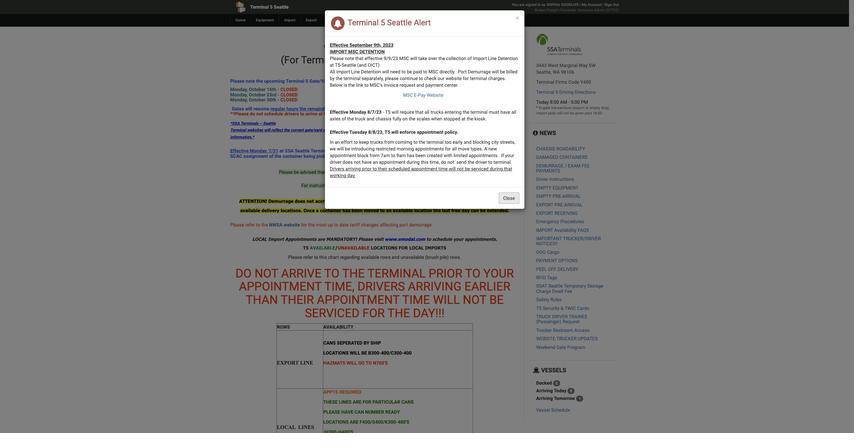 Task type: vqa. For each thing, say whether or not it's contained in the screenshot.
have inside the at SSA Seattle Terminals ALL Trucks MUST have their license plate and RFID tag properly paired in Emodal to the SCAC assignment of the container being picked up.
yes



Task type: locate. For each thing, give the bounding box(es) containing it.
1 horizontal spatial the
[[388, 306, 410, 320]]

available down the attention!
[[240, 208, 260, 213]]

the left upcoming
[[256, 78, 263, 84]]

× button
[[516, 14, 520, 22]]

1 horizontal spatial detention
[[498, 56, 518, 61]]

today up tomorrow at the bottom of the page
[[554, 388, 567, 394]]

1 horizontal spatial container
[[320, 208, 342, 213]]

these lines are for particular cans
[[324, 400, 414, 405]]

pre- down empty pre-arrival link
[[555, 202, 565, 208]]

import inside local import appointments are mandatory! please visit www.emodal.com to schedule your appointments. t5 available / unavailable locations for local imports
[[268, 237, 284, 242]]

1 horizontal spatial import
[[537, 228, 554, 233]]

1 vertical spatial do
[[357, 128, 361, 133]]

1 horizontal spatial from
[[385, 140, 394, 145]]

reflect left current
[[272, 128, 283, 133]]

information
[[382, 128, 403, 133]]

on inside - t5 will require that all trucks entering the terminal must have all axles of the truck and chassis fully on the scales when stopped at the kiosk.
[[403, 116, 408, 122]]

terminal inside "*ssa terminals – seattle terminal websites will reflect the current gate/yard schedules. please do not rely on information from outside parties as they may not reflect the most up to date information.*"
[[230, 128, 246, 133]]

note inside effective september 9th, 2023 import msc detention please note that effective 9/9/23 msc will take over the collection of import line detention at t5-seattle (and oict) all import line detention will need to be paid to msc directly.  port demurrage will be billed by the terminal separately, please continue to check our website for terminal charges. below is the link to msc's invoice request and payment center.
[[345, 56, 354, 61]]

the up blocking
[[484, 128, 490, 133]]

will left go
[[347, 360, 357, 366]]

locations are f400/g400/k300-400's
[[324, 420, 410, 425]]

2 horizontal spatial on
[[403, 116, 408, 122]]

3 closed from the top
[[281, 97, 298, 103]]

7am
[[381, 153, 390, 158]]

1 empty from the top
[[537, 185, 552, 191]]

0 vertical spatial do
[[250, 111, 255, 117]]

1 october from the top
[[249, 87, 266, 92]]

serviced
[[305, 306, 360, 320]]

code
[[569, 79, 580, 85]]

day
[[462, 208, 470, 213]]

not inside attention! demurrage does not accrue until containers are moved into deliverable locations. please see chart below for available delivery locations. once a container has been moved to an available location the last free day can be extended.
[[307, 199, 314, 204]]

terminal 5 seattle
[[250, 4, 289, 10]]

your inside local import appointments are mandatory! please visit www.emodal.com to schedule your appointments. t5 available / unavailable locations for local imports
[[454, 237, 464, 242]]

schedule down 30th
[[264, 111, 283, 117]]

ready
[[386, 410, 400, 415]]

2023 up affect
[[365, 170, 375, 175]]

seattle left (and
[[342, 62, 356, 68]]

not inside gates will resume regular hours the remainder of those weeks unless otherwise noted. **please do not schedule drivers to arrive at the terminals prior to gate opening at 8:00 am!**
[[256, 111, 263, 117]]

will for 400/c300-
[[350, 350, 361, 356]]

for up time.
[[409, 170, 414, 175]]

for inside in an effort to keep trucks from comimg to the terminal too early and blocking city streets, we will be introducing restricted morning appointments for all move types. a new appointment block from 7am to 9am has been created with limited appointments.  if your driver does not have an appointment during this time, do not  send the driver to terminal. drivers arriving prior to their scheduled appointment time will not be serviced during that working day.
[[445, 146, 451, 152]]

terminal up '9/9/23'
[[379, 43, 418, 55]]

0 vertical spatial import
[[337, 69, 350, 74]]

effective inside effective september 9th, 2023 import msc detention please note that effective 9/9/23 msc will take over the collection of import line detention at t5-seattle (and oict) all import line detention will need to be paid to msc directly.  port demurrage will be billed by the terminal separately, please continue to check our website for terminal charges. below is the link to msc's invoice request and payment center.
[[330, 42, 349, 48]]

you
[[512, 3, 519, 7]]

account
[[588, 3, 602, 7]]

their
[[281, 293, 314, 307]]

demurrage / exam fee payments link
[[537, 163, 590, 174]]

1 closed from the top
[[281, 87, 298, 92]]

please inside "*ssa terminals – seattle terminal websites will reflect the current gate/yard schedules. please do not rely on information from outside parties as they may not reflect the most up to date information.*"
[[344, 128, 356, 133]]

not down rfid tag link link
[[354, 160, 361, 165]]

0 horizontal spatial 0
[[556, 381, 558, 386]]

tuesday
[[350, 130, 367, 135]]

1 vertical spatial locations
[[324, 350, 349, 356]]

terminal down the *ssa
[[230, 128, 246, 133]]

1 reflect from the left
[[272, 128, 283, 133]]

on inside the weekend gate guidelines please be advised that beginning june 3, 2023 t5 will be open for a fee based weekend gate. this will not affect container free time. for instructions on participation please refer to the weekend gate link .
[[335, 183, 340, 188]]

refer for please refer to this chart regarding available rows and unavailable (brush pile) rows.
[[304, 255, 313, 260]]

for inside local import appointments are mandatory! please visit www.emodal.com to schedule your appointments. t5 available / unavailable locations for local imports
[[399, 245, 408, 251]]

0 vertical spatial today
[[537, 100, 549, 105]]

2 horizontal spatial are
[[520, 3, 525, 7]]

the down the streets, on the top right
[[510, 148, 516, 154]]

types.
[[471, 146, 484, 152]]

(for
[[281, 54, 299, 66]]

n700's
[[373, 360, 388, 366]]

the right "by"
[[336, 76, 343, 81]]

1 vertical spatial export
[[537, 211, 554, 216]]

at right stopped
[[462, 116, 466, 122]]

seattle,
[[537, 69, 552, 75]]

prior inside gates will resume regular hours the remainder of those weeks unless otherwise noted. **please do not schedule drivers to arrive at the terminals prior to gate opening at 8:00 am!**
[[353, 111, 363, 117]]

do inside gates will resume regular hours the remainder of those weeks unless otherwise noted. **please do not schedule drivers to arrive at the terminals prior to gate opening at 8:00 am!**
[[250, 111, 255, 117]]

at right the arrive at the top left of the page
[[319, 111, 323, 117]]

0 horizontal spatial been
[[352, 208, 363, 213]]

1 horizontal spatial as
[[542, 3, 546, 7]]

5 inside please note the upcoming terminal 5 gate/yard schedule. monday, october 16th - closed monday, october 23rd - closed monday, october 30th - closed
[[306, 78, 309, 84]]

close button
[[499, 193, 520, 204]]

at inside at ssa seattle terminals all trucks must have their license plate and rfid tag properly paired in emodal to the scac assignment of the container being picked up.
[[280, 148, 284, 154]]

the down regarding
[[343, 267, 365, 281]]

from left outside
[[404, 128, 413, 133]]

date
[[511, 128, 519, 133], [340, 222, 349, 228]]

demurrage
[[468, 69, 491, 74], [269, 199, 294, 204]]

terminal
[[344, 76, 361, 81], [470, 76, 487, 81], [471, 110, 488, 115], [427, 140, 444, 145]]

rfid inside chassis roadability damaged containers demurrage / exam fee payments driver instructions empty equipment empty pre-arrival export pre-arrival export receiving emergency procedures import availability faqs important trucker/driver notices!! oog cargo payment options peel off delivery rfid tags ssat seattle temporary storage charge dwell fee safety rules t5 security & twic cards truck driver trainee (passenger) request trucker restroom access website trucker updates weekend gate program
[[537, 275, 546, 281]]

trainee
[[569, 314, 588, 320]]

terminal left charges.
[[470, 76, 487, 81]]

1 horizontal spatial are
[[368, 199, 375, 204]]

0 horizontal spatial most
[[316, 222, 327, 228]]

cans up 400's
[[402, 400, 414, 405]]

0 vertical spatial be
[[490, 293, 504, 307]]

please inside local import appointments are mandatory! please visit www.emodal.com to schedule your appointments. t5 available / unavailable locations for local imports
[[359, 237, 373, 242]]

not down "transactions"
[[564, 111, 570, 116]]

of inside effective september 9th, 2023 import msc detention please note that effective 9/9/23 msc will take over the collection of import line detention at t5-seattle (and oict) all import line detention will need to be paid to msc directly.  port demurrage will be billed by the terminal separately, please continue to check our website for terminal charges. below is the link to msc's invoice request and payment center.
[[468, 56, 472, 61]]

all inside in an effort to keep trucks from comimg to the terminal too early and blocking city streets, we will be introducing restricted morning appointments for all move types. a new appointment block from 7am to 9am has been created with limited appointments.  if your driver does not have an appointment during this time, do not  send the driver to terminal. drivers arriving prior to their scheduled appointment time will not be serviced during that working day.
[[452, 146, 457, 152]]

0 vertical spatial locations.
[[429, 199, 451, 204]]

t5 inside the weekend gate guidelines please be advised that beginning june 3, 2023 t5 will be open for a fee based weekend gate. this will not affect container free time. for instructions on participation please refer to the weekend gate link .
[[376, 170, 382, 175]]

not inside today                                                                                                                                                                                                                                                                                                                                                                                                                                                                                                                                                                                                                                                                                                           8:00 am - 5:00 pm * in-gate transactions (export or empty drop, import pick) will not be given past 16:00
[[564, 111, 570, 116]]

gate inside today                                                                                                                                                                                                                                                                                                                                                                                                                                                                                                                                                                                                                                                                                                           8:00 am - 5:00 pm * in-gate transactions (export or empty drop, import pick) will not be given past 16:00
[[543, 106, 551, 110]]

chart right see
[[477, 199, 488, 204]]

msc up the check
[[429, 69, 439, 74]]

schedule inside local import appointments are mandatory! please visit www.emodal.com to schedule your appointments. t5 available / unavailable locations for local imports
[[433, 237, 453, 242]]

in left "new"
[[482, 148, 486, 154]]

0 vertical spatial cans
[[324, 340, 336, 346]]

do inside in an effort to keep trucks from comimg to the terminal too early and blocking city streets, we will be introducing restricted morning appointments for all move types. a new appointment block from 7am to 9am has been created with limited appointments.  if your driver does not have an appointment during this time, do not  send the driver to terminal. drivers arriving prior to their scheduled appointment time will not be serviced during that working day.
[[441, 160, 447, 165]]

1 horizontal spatial most
[[491, 128, 500, 133]]

the down require
[[409, 116, 416, 122]]

0 vertical spatial prior
[[353, 111, 363, 117]]

0 vertical spatial in
[[538, 3, 541, 7]]

1 horizontal spatial been
[[416, 153, 426, 158]]

sc
[[407, 92, 413, 98]]

2 horizontal spatial rfid
[[537, 275, 546, 281]]

an up affecting
[[386, 208, 392, 213]]

locations inside local import appointments are mandatory! please visit www.emodal.com to schedule your appointments. t5 available / unavailable locations for local imports
[[371, 245, 398, 251]]

2023 inside the weekend gate guidelines please be advised that beginning june 3, 2023 t5 will be open for a fee based weekend gate. this will not affect container free time. for instructions on participation please refer to the weekend gate link .
[[365, 170, 375, 175]]

are
[[520, 3, 525, 7], [368, 199, 375, 204], [318, 237, 325, 242]]

payment
[[426, 82, 444, 88]]

up inside "*ssa terminals – seattle terminal websites will reflect the current gate/yard schedules. please do not rely on information from outside parties as they may not reflect the most up to date information.*"
[[501, 128, 505, 133]]

fully
[[393, 116, 402, 122]]

arriving up vessel on the right bottom
[[537, 396, 553, 401]]

*
[[537, 106, 538, 110]]

0 horizontal spatial the
[[343, 267, 365, 281]]

1 horizontal spatial map
[[448, 54, 468, 66]]

5 left driving
[[556, 89, 559, 95]]

instructions
[[550, 177, 575, 182]]

2 empty from the top
[[537, 194, 552, 199]]

export pre-arrival link
[[537, 202, 583, 208]]

gate inside gates will resume regular hours the remainder of those weeks unless otherwise noted. **please do not schedule drivers to arrive at the terminals prior to gate opening at 8:00 am!**
[[369, 111, 379, 117]]

are inside attention! demurrage does not accrue until containers are moved into deliverable locations. please see chart below for available delivery locations. once a container has been moved to an available location the last free day can be extended.
[[368, 199, 375, 204]]

can
[[355, 410, 364, 415]]

container inside attention! demurrage does not accrue until containers are moved into deliverable locations. please see chart below for available delivery locations. once a container has been moved to an available location the last free day can be extended.
[[320, 208, 342, 213]]

refer down the attention!
[[246, 222, 255, 228]]

have inside - t5 will require that all trucks entering the terminal must have all axles of the truck and chassis fully on the scales when stopped at the kiosk.
[[501, 110, 511, 115]]

0 horizontal spatial your
[[454, 237, 464, 242]]

1 vertical spatial note
[[246, 78, 255, 84]]

are up can
[[353, 400, 362, 405]]

storage
[[588, 284, 604, 289]]

to inside the welcome to terminal 5 (for terminal map click here, t5 yard map )
[[368, 43, 377, 55]]

2023 inside effective september 9th, 2023 import msc detention please note that effective 9/9/23 msc will take over the collection of import line detention at t5-seattle (and oict) all import line detention will need to be paid to msc directly.  port demurrage will be billed by the terminal separately, please continue to check our website for terminal charges. below is the link to msc's invoice request and payment center.
[[383, 42, 394, 48]]

2 vertical spatial from
[[370, 153, 380, 158]]

1 horizontal spatial does
[[343, 160, 353, 165]]

0 vertical spatial demurrage
[[468, 69, 491, 74]]

0 vertical spatial during
[[407, 160, 420, 165]]

map right t5-
[[343, 54, 362, 66]]

0 vertical spatial chart
[[477, 199, 488, 204]]

0 vertical spatial as
[[542, 3, 546, 7]]

terminal 5 seattle image
[[537, 33, 583, 55]]

1 vertical spatial been
[[352, 208, 363, 213]]

website inside effective september 9th, 2023 import msc detention please note that effective 9/9/23 msc will take over the collection of import line detention at t5-seattle (and oict) all import line detention will need to be paid to msc directly.  port demurrage will be billed by the terminal separately, please continue to check our website for terminal charges. below is the link to msc's invoice request and payment center.
[[446, 76, 462, 81]]

1 vertical spatial on
[[377, 128, 381, 133]]

be inside today                                                                                                                                                                                                                                                                                                                                                                                                                                                                                                                                                                                                                                                                                                           8:00 am - 5:00 pm * in-gate transactions (export or empty drop, import pick) will not be given past 16:00
[[570, 111, 575, 116]]

0 vertical spatial free
[[395, 176, 403, 182]]

0 horizontal spatial map
[[343, 54, 362, 66]]

0 horizontal spatial trucks
[[370, 140, 383, 145]]

are inside you are signed in as sophia goodlive | my account | sign out broker/freight forwarder company admin (57721)
[[520, 3, 525, 7]]

not up once
[[307, 199, 314, 204]]

will right websites
[[264, 128, 271, 133]]

schedule up imports
[[433, 237, 453, 242]]

1 vertical spatial 8:00
[[403, 111, 413, 117]]

1 vertical spatial pre-
[[555, 202, 565, 208]]

5 left gate/yard
[[306, 78, 309, 84]]

arrive
[[281, 267, 322, 281]]

2 october from the top
[[249, 92, 266, 97]]

an right in
[[335, 140, 340, 145]]

payment options link
[[537, 258, 578, 264]]

1 vertical spatial as
[[442, 128, 446, 133]]

license
[[394, 148, 409, 154]]

seattle inside chassis roadability damaged containers demurrage / exam fee payments driver instructions empty equipment empty pre-arrival export pre-arrival export receiving emergency procedures import availability faqs important trucker/driver notices!! oog cargo payment options peel off delivery rfid tags ssat seattle temporary storage charge dwell fee safety rules t5 security & twic cards truck driver trainee (passenger) request trucker restroom access website trucker updates weekend gate program
[[549, 284, 563, 289]]

be down by
[[362, 350, 367, 356]]

2 vertical spatial msc
[[429, 69, 439, 74]]

will up hazmats will go to n700's
[[350, 350, 361, 356]]

0 horizontal spatial import
[[268, 237, 284, 242]]

0 horizontal spatial 8:00
[[403, 111, 413, 117]]

0 horizontal spatial container
[[283, 153, 303, 159]]

an inside attention! demurrage does not accrue until containers are moved into deliverable locations. please see chart below for available delivery locations. once a container has been moved to an available location the last free day can be extended.
[[386, 208, 392, 213]]

effective
[[365, 56, 383, 61]]

damaged containers link
[[537, 155, 588, 160]]

1 horizontal spatial a
[[416, 170, 418, 175]]

weekend gate link link
[[408, 183, 447, 188]]

from inside "*ssa terminals – seattle terminal websites will reflect the current gate/yard schedules. please do not rely on information from outside parties as they may not reflect the most up to date information.*"
[[404, 128, 413, 133]]

1 horizontal spatial 2023
[[383, 42, 394, 48]]

import down nwsa
[[268, 237, 284, 242]]

date left tariff
[[340, 222, 349, 228]]

home
[[236, 18, 246, 22]]

and right plate
[[422, 148, 429, 154]]

1 horizontal spatial msc
[[400, 56, 409, 61]]

will right time on the right top of page
[[449, 166, 456, 172]]

trucks
[[431, 110, 444, 115], [370, 140, 383, 145]]

today inside today                                                                                                                                                                                                                                                                                                                                                                                                                                                                                                                                                                                                                                                                                                           8:00 am - 5:00 pm * in-gate transactions (export or empty drop, import pick) will not be given past 16:00
[[537, 100, 549, 105]]

has inside attention! demurrage does not accrue until containers are moved into deliverable locations. please see chart below for available delivery locations. once a container has been moved to an available location the last free day can be extended.
[[343, 208, 351, 213]]

all down early
[[452, 146, 457, 152]]

weekend inside the weekend gate guidelines please be advised that beginning june 3, 2023 t5 will be open for a fee based weekend gate. this will not affect container free time. for instructions on participation please refer to the weekend gate link .
[[408, 183, 427, 188]]

0 horizontal spatial a
[[316, 208, 319, 213]]

have inside in an effort to keep trucks from comimg to the terminal too early and blocking city streets, we will be introducing restricted morning appointments for all move types. a new appointment block from 7am to 9am has been created with limited appointments.  if your driver does not have an appointment during this time, do not  send the driver to terminal. drivers arriving prior to their scheduled appointment time will not be serviced during that working day.
[[362, 160, 372, 165]]

local  lines
[[277, 425, 314, 430]]

sign out link
[[605, 3, 619, 7]]

5 for terminal 5 driving directions
[[556, 89, 559, 95]]

1 vertical spatial 2023
[[365, 170, 375, 175]]

for inside effective september 9th, 2023 import msc detention please note that effective 9/9/23 msc will take over the collection of import line detention at t5-seattle (and oict) all import line detention will need to be paid to msc directly.  port demurrage will be billed by the terminal separately, please continue to check our website for terminal charges. below is the link to msc's invoice request and payment center.
[[463, 76, 469, 81]]

will right gates
[[245, 106, 253, 111]]

1 vertical spatial trucks
[[370, 140, 383, 145]]

the left the ssa
[[275, 153, 282, 159]]

t5 security & twic cards link
[[537, 306, 590, 311]]

go
[[359, 360, 365, 366]]

as inside you are signed in as sophia goodlive | my account | sign out broker/freight forwarder company admin (57721)
[[542, 3, 546, 7]]

1 driver from the left
[[330, 160, 342, 165]]

to
[[325, 267, 340, 281], [466, 267, 481, 281], [366, 360, 372, 366]]

- up chassis at the left top of page
[[383, 110, 384, 115]]

/ left exam
[[565, 163, 567, 168]]

3443 west marginal way sw seattle, wa 98106
[[537, 63, 596, 75]]

0 horizontal spatial rfid
[[340, 153, 349, 159]]

the
[[439, 56, 445, 61], [336, 76, 343, 81], [256, 78, 263, 84], [349, 82, 355, 88], [300, 106, 307, 111], [463, 110, 470, 115], [324, 111, 331, 117], [348, 116, 354, 122], [409, 116, 416, 122], [467, 116, 474, 122], [284, 128, 290, 133], [484, 128, 490, 133], [419, 140, 426, 145], [510, 148, 516, 154], [275, 153, 282, 159], [468, 160, 475, 165], [400, 183, 406, 188], [434, 208, 441, 213], [262, 222, 268, 228], [308, 222, 315, 228]]

not up –
[[256, 111, 263, 117]]

0 up tomorrow at the bottom of the page
[[570, 389, 573, 394]]

0 vertical spatial an
[[335, 140, 340, 145]]

can
[[471, 208, 479, 213]]

their inside at ssa seattle terminals all trucks must have their license plate and rfid tag properly paired in emodal to the scac assignment of the container being picked up.
[[383, 148, 393, 154]]

will left take
[[411, 56, 418, 61]]

effective up t5-
[[330, 42, 349, 48]]

mandatory!
[[327, 237, 357, 242]]

during down plate
[[407, 160, 420, 165]]

0 vertical spatial have
[[501, 110, 511, 115]]

are inside local import appointments are mandatory! please visit www.emodal.com to schedule your appointments. t5 available / unavailable locations for local imports
[[318, 237, 325, 242]]

0 vertical spatial please
[[385, 76, 399, 81]]

5 inside the welcome to terminal 5 (for terminal map click here, t5 yard map )
[[420, 43, 426, 55]]

vessel
[[537, 408, 550, 413]]

0 horizontal spatial import
[[337, 69, 350, 74]]

import inside today                                                                                                                                                                                                                                                                                                                                                                                                                                                                                                                                                                                                                                                                                                           8:00 am - 5:00 pm * in-gate transactions (export or empty drop, import pick) will not be given past 16:00
[[537, 111, 548, 116]]

demurrage inside attention! demurrage does not accrue until containers are moved into deliverable locations. please see chart below for available delivery locations. once a container has been moved to an available location the last free day can be extended.
[[269, 199, 294, 204]]

rfid right up.
[[340, 153, 349, 159]]

be
[[490, 293, 504, 307], [362, 350, 367, 356]]

1 vertical spatial your
[[454, 237, 464, 242]]

terminal inside - t5 will require that all trucks entering the terminal must have all axles of the truck and chassis fully on the scales when stopped at the kiosk.
[[471, 110, 488, 115]]

for down www.emodal.com on the bottom left of page
[[399, 245, 408, 251]]

that
[[356, 56, 364, 61], [416, 110, 424, 115], [504, 166, 513, 172], [318, 170, 326, 175]]

signed
[[526, 3, 537, 7]]

invoice
[[384, 82, 399, 88]]

appointment
[[417, 130, 444, 135], [330, 153, 356, 158], [379, 160, 406, 165], [411, 166, 438, 172]]

2023 right 9th,
[[383, 42, 394, 48]]

the inside attention! demurrage does not accrue until containers are moved into deliverable locations. please see chart below for available delivery locations. once a container has been moved to an available location the last free day can be extended.
[[434, 208, 441, 213]]

seattle inside at ssa seattle terminals all trucks must have their license plate and rfid tag properly paired in emodal to the scac assignment of the container being picked up.
[[295, 148, 310, 154]]

will inside gates will resume regular hours the remainder of those weeks unless otherwise noted. **please do not schedule drivers to arrive at the terminals prior to gate opening at 8:00 am!**
[[245, 106, 253, 111]]

container down 'guidelines'
[[375, 176, 394, 182]]

locations will be b300-400/c300-400
[[324, 350, 412, 356]]

schedule.
[[332, 78, 352, 84]]

0 vertical spatial up
[[501, 128, 505, 133]]

today
[[537, 100, 549, 105], [554, 388, 567, 394]]

to for the
[[325, 267, 340, 281]]

0 vertical spatial import
[[330, 49, 347, 54]]

1 vertical spatial the
[[388, 306, 410, 320]]

0 horizontal spatial gate
[[428, 183, 438, 188]]

seattle inside "*ssa terminals – seattle terminal websites will reflect the current gate/yard schedules. please do not rely on information from outside parties as they may not reflect the most up to date information.*"
[[263, 121, 276, 126]]

am!**
[[414, 111, 426, 117]]

0 vertical spatial 2023
[[383, 42, 394, 48]]

0 vertical spatial a
[[416, 170, 418, 175]]

2 horizontal spatial all
[[512, 110, 517, 115]]

|
[[580, 3, 581, 7], [603, 3, 604, 7]]

0 horizontal spatial reflect
[[272, 128, 283, 133]]

2 vertical spatial an
[[386, 208, 392, 213]]

gate down based
[[428, 183, 438, 188]]

please up t5-
[[330, 56, 344, 61]]

be left the given
[[570, 111, 575, 116]]

rfid tag link link
[[340, 153, 369, 159]]

2 vertical spatial locations
[[324, 420, 349, 425]]

0 horizontal spatial to
[[325, 267, 340, 281]]

2 closed from the top
[[281, 92, 298, 97]]

your
[[484, 267, 514, 281]]

import down t5-
[[337, 69, 350, 74]]

0 vertical spatial empty
[[537, 185, 552, 191]]

t5 yard map link
[[412, 54, 468, 66]]

2 arriving from the top
[[537, 396, 553, 401]]

gate left opening
[[369, 111, 379, 117]]

of left those
[[330, 106, 335, 111]]

are up available
[[318, 237, 325, 242]]

0 right docked
[[556, 381, 558, 386]]

5 for terminal 5 seattle alert
[[381, 18, 385, 27]]

9th,
[[374, 42, 382, 48]]

seattle down tags
[[549, 284, 563, 289]]

safety rules link
[[537, 297, 562, 303]]

1 vertical spatial their
[[378, 166, 388, 172]]

all
[[330, 69, 335, 74]]

m
[[404, 92, 407, 98]]

import inside effective september 9th, 2023 import msc detention please note that effective 9/9/23 msc will take over the collection of import line detention at t5-seattle (and oict) all import line detention will need to be paid to msc directly.  port demurrage will be billed by the terminal separately, please continue to check our website for terminal charges. below is the link to msc's invoice request and payment center.
[[337, 69, 350, 74]]

*ssa terminals – seattle terminal websites will reflect the current gate/yard schedules. please do not rely on information from outside parties as they may not reflect the most up to date information.*
[[230, 121, 519, 139]]

seattle right –
[[263, 121, 276, 126]]

2 horizontal spatial from
[[404, 128, 413, 133]]

that inside the weekend gate guidelines please be advised that beginning june 3, 2023 t5 will be open for a fee based weekend gate. this will not affect container free time. for instructions on participation please refer to the weekend gate link .
[[318, 170, 326, 175]]

1 vertical spatial gate
[[557, 345, 567, 350]]

this
[[421, 160, 429, 165], [320, 255, 327, 260]]

driver down up.
[[330, 160, 342, 165]]

0 horizontal spatial not
[[255, 267, 278, 281]]

note down the welcome
[[345, 56, 354, 61]]

empty down driver
[[537, 185, 552, 191]]

the inside the weekend gate guidelines please be advised that beginning june 3, 2023 t5 will be open for a fee based weekend gate. this will not affect container free time. for instructions on participation please refer to the weekend gate link .
[[400, 183, 406, 188]]

to inside "*ssa terminals – seattle terminal websites will reflect the current gate/yard schedules. please do not rely on information from outside parties as they may not reflect the most up to date information.*"
[[506, 128, 510, 133]]

been down containers
[[352, 208, 363, 213]]

will down 'prior'
[[433, 293, 460, 307]]

gates will resume regular hours the remainder of those weeks unless otherwise noted. **please do not schedule drivers to arrive at the terminals prior to gate opening at 8:00 am!**
[[230, 106, 426, 117]]

emergency
[[537, 219, 560, 224]]

effective
[[330, 42, 349, 48], [330, 110, 349, 115], [330, 130, 349, 135], [230, 148, 249, 154]]

2 driver from the left
[[476, 160, 488, 165]]

0 horizontal spatial lines
[[298, 425, 314, 430]]

1 vertical spatial demurrage
[[269, 199, 294, 204]]

1
[[579, 397, 581, 401]]

docked 0 arriving today 0 arriving tomorrow 1
[[537, 380, 581, 401]]

please inside the weekend gate guidelines please be advised that beginning june 3, 2023 t5 will be open for a fee based weekend gate. this will not affect container free time. for instructions on participation please refer to the weekend gate link .
[[279, 170, 293, 175]]

chart inside attention! demurrage does not accrue until containers are moved into deliverable locations. please see chart below for available delivery locations. once a container has been moved to an available location the last free day can be extended.
[[477, 199, 488, 204]]

import inside effective september 9th, 2023 import msc detention please note that effective 9/9/23 msc will take over the collection of import line detention at t5-seattle (and oict) all import line detention will need to be paid to msc directly.  port demurrage will be billed by the terminal separately, please continue to check our website for terminal charges. below is the link to msc's invoice request and payment center.
[[330, 49, 347, 54]]

been inside in an effort to keep trucks from comimg to the terminal too early and blocking city streets, we will be introducing restricted morning appointments for all move types. a new appointment block from 7am to 9am has been created with limited appointments.  if your driver does not have an appointment during this time, do not  send the driver to terminal. drivers arriving prior to their scheduled appointment time will not be serviced during that working day.
[[416, 153, 426, 158]]

1 horizontal spatial please
[[385, 76, 399, 81]]

0 horizontal spatial free
[[395, 176, 403, 182]]

effective for effective monday 8/7/23
[[330, 110, 349, 115]]

free inside the weekend gate guidelines please be advised that beginning june 3, 2023 t5 will be open for a fee based weekend gate. this will not affect container free time. for instructions on participation please refer to the weekend gate link .
[[395, 176, 403, 182]]

import inside chassis roadability damaged containers demurrage / exam fee payments driver instructions empty equipment empty pre-arrival export pre-arrival export receiving emergency procedures import availability faqs important trucker/driver notices!! oog cargo payment options peel off delivery rfid tags ssat seattle temporary storage charge dwell fee safety rules t5 security & twic cards truck driver trainee (passenger) request trucker restroom access website trucker updates weekend gate program
[[537, 228, 554, 233]]

to right go
[[366, 360, 372, 366]]

2 horizontal spatial refer
[[384, 183, 393, 188]]

will right we
[[337, 146, 344, 152]]

will inside do not arrive to the terminal prior to your appointment time, drivers arriving earlier than their appointment time will not be serviced for the day!!!
[[433, 293, 460, 307]]

locations for are
[[324, 420, 349, 425]]

0 vertical spatial has
[[407, 153, 415, 158]]

will down 'guidelines'
[[383, 170, 390, 175]]

their down 7am
[[378, 166, 388, 172]]

to left "your"
[[466, 267, 481, 281]]

on down require
[[403, 116, 408, 122]]

equipment link
[[251, 14, 279, 27]]

/ inside local import appointments are mandatory! please visit www.emodal.com to schedule your appointments. t5 available / unavailable locations for local imports
[[335, 245, 338, 251]]

pick)
[[549, 111, 557, 116]]

local down 'delivery'
[[252, 237, 267, 242]]

oict)
[[368, 62, 380, 68]]

for down drivers
[[363, 306, 385, 320]]

export left line
[[277, 360, 299, 366]]

drivers
[[285, 111, 299, 117]]

do up time on the right top of page
[[441, 160, 447, 165]]

0 vertical spatial container
[[283, 153, 303, 159]]

gate up pick)
[[543, 106, 551, 110]]

rules
[[551, 297, 562, 303]]

0 vertical spatial are
[[520, 3, 525, 7]]

hazmats will go to n700's
[[324, 360, 388, 366]]

prior
[[353, 111, 363, 117], [362, 166, 372, 172]]

effective september 9th, 2023 import msc detention please note that effective 9/9/23 msc will take over the collection of import line detention at t5-seattle (and oict) all import line detention will need to be paid to msc directly.  port demurrage will be billed by the terminal separately, please continue to check our website for terminal charges. below is the link to msc's invoice request and payment center.
[[330, 42, 518, 88]]

rely
[[369, 128, 376, 133]]

info circle image
[[533, 130, 539, 136]]

2023
[[383, 42, 394, 48], [365, 170, 375, 175]]

1 horizontal spatial up
[[501, 128, 505, 133]]

0 vertical spatial gate
[[428, 183, 438, 188]]

local import appointments are mandatory! please visit www.emodal.com to schedule your appointments. t5 available / unavailable locations for local imports
[[252, 237, 498, 251]]

import
[[330, 49, 347, 54], [537, 228, 554, 233]]

do
[[236, 267, 252, 281]]

your right if
[[506, 153, 515, 158]]

terminal right upcoming
[[286, 78, 305, 84]]

in right signed
[[538, 3, 541, 7]]

1 horizontal spatial import
[[284, 18, 296, 22]]

effective for effective monday, 7/31
[[230, 148, 249, 154]]

broker/freight
[[535, 8, 559, 12]]

up up mandatory!
[[328, 222, 333, 228]]

prior inside in an effort to keep trucks from comimg to the terminal too early and blocking city streets, we will be introducing restricted morning appointments for all move types. a new appointment block from 7am to 9am has been created with limited appointments.  if your driver does not have an appointment during this time, do not  send the driver to terminal. drivers arriving prior to their scheduled appointment time will not be serviced during that working day.
[[362, 166, 372, 172]]

y400
[[581, 79, 592, 85]]

you are signed in as sophia goodlive | my account | sign out broker/freight forwarder company admin (57721)
[[512, 3, 619, 12]]

locations up rows
[[371, 245, 398, 251]]

0 horizontal spatial link
[[359, 153, 368, 159]]

1 horizontal spatial link
[[439, 183, 447, 188]]

arriving
[[537, 388, 553, 394], [537, 396, 553, 401]]

will for n700's
[[347, 360, 357, 366]]

8:00 right fully
[[403, 111, 413, 117]]

in inside you are signed in as sophia goodlive | my account | sign out broker/freight forwarder company admin (57721)
[[538, 3, 541, 7]]

will inside "*ssa terminals – seattle terminal websites will reflect the current gate/yard schedules. please do not rely on information from outside parties as they may not reflect the most up to date information.*"
[[264, 128, 271, 133]]

detention
[[498, 56, 518, 61], [361, 69, 381, 74]]



Task type: describe. For each thing, give the bounding box(es) containing it.
1 vertical spatial arrival
[[565, 202, 583, 208]]

terminal inside in an effort to keep trucks from comimg to the terminal too early and blocking city streets, we will be introducing restricted morning appointments for all move types. a new appointment block from 7am to 9am has been created with limited appointments.  if your driver does not have an appointment during this time, do not  send the driver to terminal. drivers arriving prior to their scheduled appointment time will not be serviced during that working day.
[[427, 140, 444, 145]]

unless
[[363, 106, 377, 111]]

gates
[[232, 106, 244, 111]]

import link
[[279, 14, 301, 27]]

please inside effective september 9th, 2023 import msc detention please note that effective 9/9/23 msc will take over the collection of import line detention at t5-seattle (and oict) all import line detention will need to be paid to msc directly.  port demurrage will be billed by the terminal separately, please continue to check our website for terminal charges. below is the link to msc's invoice request and payment center.
[[385, 76, 399, 81]]

the right is
[[349, 82, 355, 88]]

terminal down seattle,
[[537, 79, 555, 85]]

please refer to the nwsa website for the most up to date tariff changes affecting port demurrage.
[[230, 222, 433, 228]]

website
[[537, 336, 556, 342]]

time,
[[430, 160, 440, 165]]

2 | from the left
[[603, 3, 604, 7]]

- right 30th
[[278, 97, 280, 103]]

2 map from the left
[[448, 54, 468, 66]]

0 horizontal spatial detention
[[361, 69, 381, 74]]

effective monday, 7/31
[[230, 148, 279, 154]]

have
[[342, 410, 354, 415]]

refer inside the weekend gate guidelines please be advised that beginning june 3, 2023 t5 will be open for a fee based weekend gate. this will not affect container free time. for instructions on participation please refer to the weekend gate link .
[[384, 183, 393, 188]]

time,
[[325, 280, 355, 294]]

1 vertical spatial during
[[490, 166, 503, 172]]

1 map from the left
[[343, 54, 362, 66]]

equipment
[[553, 185, 579, 191]]

been inside attention! demurrage does not accrue until containers are moved into deliverable locations. please see chart below for available delivery locations. once a container has been moved to an available location the last free day can be extended.
[[352, 208, 363, 213]]

on inside "*ssa terminals – seattle terminal websites will reflect the current gate/yard schedules. please do not rely on information from outside parties as they may not reflect the most up to date information.*"
[[377, 128, 381, 133]]

terminal up the all
[[301, 54, 340, 66]]

terminals inside at ssa seattle terminals all trucks must have their license plate and rfid tag properly paired in emodal to the scac assignment of the container being picked up.
[[311, 148, 332, 154]]

website trucker updates link
[[537, 336, 598, 342]]

restroom
[[553, 328, 574, 333]]

terminals inside "*ssa terminals – seattle terminal websites will reflect the current gate/yard schedules. please do not rely on information from outside parties as they may not reflect the most up to date information.*"
[[241, 121, 259, 126]]

terminals
[[332, 111, 352, 117]]

at right opening
[[398, 111, 402, 117]]

availability
[[555, 228, 577, 233]]

this
[[335, 176, 344, 182]]

today inside docked 0 arriving today 0 arriving tomorrow 1
[[554, 388, 567, 394]]

keep
[[359, 140, 369, 145]]

seattle left alert
[[387, 18, 412, 27]]

delivery
[[262, 208, 280, 213]]

rfid inside at ssa seattle terminals all trucks must have their license plate and rfid tag properly paired in emodal to the scac assignment of the container being picked up.
[[431, 148, 440, 154]]

procedures
[[561, 219, 585, 224]]

2 horizontal spatial available
[[393, 208, 413, 213]]

monday
[[350, 110, 367, 115]]

0 horizontal spatial up
[[328, 222, 333, 228]]

for up appointments
[[301, 222, 307, 228]]

0 horizontal spatial locations.
[[281, 208, 302, 213]]

for inside the weekend gate guidelines please be advised that beginning june 3, 2023 t5 will be open for a fee based weekend gate. this will not affect container free time. for instructions on participation please refer to the weekend gate link .
[[409, 170, 414, 175]]

1 vertical spatial from
[[385, 140, 394, 145]]

–
[[260, 121, 262, 126]]

will up charges.
[[492, 69, 499, 74]]

properly
[[450, 148, 467, 154]]

the down effective monday 8/7/23
[[348, 116, 354, 122]]

of inside - t5 will require that all trucks entering the terminal must have all axles of the truck and chassis fully on the scales when stopped at the kiosk.
[[342, 116, 346, 122]]

to inside attention! demurrage does not accrue until containers are moved into deliverable locations. please see chart below for available delivery locations. once a container has been moved to an available location the last free day can be extended.
[[381, 208, 385, 213]]

be down 'guidelines'
[[391, 170, 396, 175]]

t5 right 8/8/23,
[[385, 130, 391, 135]]

0 vertical spatial moved
[[377, 199, 392, 204]]

for inside do not arrive to the terminal prior to your appointment time, drivers arriving earlier than their appointment time will not be serviced for the day!!!
[[363, 306, 385, 320]]

empty pre-arrival link
[[537, 194, 581, 199]]

containers
[[343, 199, 367, 204]]

link inside the weekend gate guidelines please be advised that beginning june 3, 2023 t5 will be open for a fee based weekend gate. this will not affect container free time. for instructions on participation please refer to the weekend gate link .
[[439, 183, 447, 188]]

the right over on the top right of the page
[[439, 56, 445, 61]]

introducing
[[352, 146, 375, 152]]

fee
[[582, 163, 590, 168]]

as inside "*ssa terminals – seattle terminal websites will reflect the current gate/yard schedules. please do not rely on information from outside parties as they may not reflect the most up to date information.*"
[[442, 128, 446, 133]]

ship image
[[533, 368, 540, 374]]

have inside at ssa seattle terminals all trucks must have their license plate and rfid tag properly paired in emodal to the scac assignment of the container being picked up.
[[372, 148, 382, 154]]

0 horizontal spatial available
[[240, 208, 260, 213]]

for inside attention! demurrage does not accrue until containers are moved into deliverable locations. please see chart below for available delivery locations. once a container has been moved to an available location the last free day can be extended.
[[504, 199, 511, 204]]

0 vertical spatial export
[[537, 202, 554, 208]]

1 vertical spatial moved
[[364, 208, 379, 213]]

peel
[[537, 267, 547, 272]]

trucker/driver
[[564, 236, 601, 241]]

of inside at ssa seattle terminals all trucks must have their license plate and rfid tag properly paired in emodal to the scac assignment of the container being picked up.
[[269, 153, 274, 159]]

not inside the weekend gate guidelines please be advised that beginning june 3, 2023 t5 will be open for a fee based weekend gate. this will not affect container free time. for instructions on participation please refer to the weekend gate link .
[[353, 176, 360, 182]]

1 horizontal spatial line
[[488, 56, 497, 61]]

be inside attention! demurrage does not accrue until containers are moved into deliverable locations. please see chart below for available delivery locations. once a container has been moved to an available location the last free day can be extended.
[[481, 208, 486, 213]]

0 vertical spatial local
[[252, 237, 267, 242]]

1 horizontal spatial not
[[463, 293, 487, 307]]

0 vertical spatial msc
[[349, 49, 359, 54]]

accrue
[[316, 199, 330, 204]]

1 vertical spatial lines
[[298, 425, 314, 430]]

trucks
[[342, 148, 357, 154]]

websites
[[247, 128, 263, 133]]

2 horizontal spatial msc
[[429, 69, 439, 74]]

temporary
[[564, 284, 587, 289]]

damaged
[[537, 155, 559, 160]]

streets,
[[500, 140, 516, 145]]

1 vertical spatial website
[[284, 222, 300, 228]]

important
[[537, 236, 563, 241]]

if
[[502, 153, 504, 158]]

axles
[[330, 116, 341, 122]]

a inside attention! demurrage does not accrue until containers are moved into deliverable locations. please see chart below for available delivery locations. once a container has been moved to an available location the last free day can be extended.
[[316, 208, 319, 213]]

please up arrive
[[288, 255, 302, 260]]

empty equipment link
[[537, 185, 579, 191]]

1 vertical spatial 0
[[570, 389, 573, 394]]

most inside "*ssa terminals – seattle terminal websites will reflect the current gate/yard schedules. please do not rely on information from outside parties as they may not reflect the most up to date information.*"
[[491, 128, 500, 133]]

trucks inside - t5 will require that all trucks entering the terminal must have all axles of the truck and chassis fully on the scales when stopped at the kiosk.
[[431, 110, 444, 115]]

sophia
[[547, 3, 561, 7]]

scac
[[230, 153, 242, 159]]

terminal up is
[[344, 76, 361, 81]]

to for n700's
[[366, 360, 372, 366]]

(export
[[573, 106, 585, 110]]

seattle up import link
[[274, 4, 289, 10]]

400/c300-
[[381, 350, 404, 356]]

please inside effective september 9th, 2023 import msc detention please note that effective 9/9/23 msc will take over the collection of import line detention at t5-seattle (and oict) all import line detention will need to be paid to msc directly.  port demurrage will be billed by the terminal separately, please continue to check our website for terminal charges. below is the link to msc's invoice request and payment center.
[[330, 56, 344, 61]]

limited
[[454, 153, 468, 158]]

of inside gates will resume regular hours the remainder of those weeks unless otherwise noted. **please do not schedule drivers to arrive at the terminals prior to gate opening at 8:00 am!**
[[330, 106, 335, 111]]

0 horizontal spatial an
[[335, 140, 340, 145]]

date inside "*ssa terminals – seattle terminal websites will reflect the current gate/yard schedules. please do not rely on information from outside parties as they may not reflect the most up to date information.*"
[[511, 128, 519, 133]]

do inside "*ssa terminals – seattle terminal websites will reflect the current gate/yard schedules. please do not rely on information from outside parties as they may not reflect the most up to date information.*"
[[357, 128, 361, 133]]

regarding
[[340, 255, 360, 260]]

3 october from the top
[[249, 97, 266, 103]]

note inside please note the upcoming terminal 5 gate/yard schedule. monday, october 16th - closed monday, october 23rd - closed monday, october 30th - closed
[[246, 78, 255, 84]]

equipment
[[256, 18, 274, 22]]

please
[[324, 410, 340, 415]]

the down once
[[308, 222, 315, 228]]

1 vertical spatial line
[[351, 69, 360, 74]]

0 horizontal spatial all
[[425, 110, 430, 115]]

weekend
[[344, 163, 366, 168]]

8:00 inside today                                                                                                                                                                                                                                                                                                                                                                                                                                                                                                                                                                                                                                                                                                           8:00 am - 5:00 pm * in-gate transactions (export or empty drop, import pick) will not be given past 16:00
[[550, 100, 559, 105]]

be inside do not arrive to the terminal prior to your appointment time, drivers arriving earlier than their appointment time will not be serviced for the day!!!
[[490, 293, 504, 307]]

effective tuesday 8/8/23, t5 will enforce appointment policy.
[[330, 130, 460, 135]]

the left kiosk.
[[467, 116, 474, 122]]

1 | from the left
[[580, 3, 581, 7]]

5 for terminal 5 seattle
[[270, 4, 273, 10]]

0 vertical spatial detention
[[498, 56, 518, 61]]

1 arriving from the top
[[537, 388, 553, 394]]

options
[[559, 258, 578, 264]]

pay
[[418, 92, 426, 98]]

1 vertical spatial date
[[340, 222, 349, 228]]

to inside at ssa seattle terminals all trucks must have their license plate and rfid tag properly paired in emodal to the scac assignment of the container being picked up.
[[504, 148, 508, 154]]

noted.
[[400, 106, 414, 111]]

t5 inside the welcome to terminal 5 (for terminal map click here, t5 yard map )
[[412, 54, 423, 66]]

terminal inside please note the upcoming terminal 5 gate/yard schedule. monday, october 16th - closed monday, october 23rd - closed monday, october 30th - closed
[[286, 78, 305, 84]]

these
[[324, 400, 338, 405]]

be down send
[[465, 166, 470, 172]]

0 vertical spatial lines
[[339, 400, 352, 405]]

program
[[568, 345, 586, 350]]

400's
[[398, 420, 410, 425]]

to inside the weekend gate guidelines please be advised that beginning june 3, 2023 t5 will be open for a fee based weekend gate. this will not affect container free time. for instructions on participation please refer to the weekend gate link .
[[395, 183, 399, 188]]

port
[[400, 222, 408, 228]]

when
[[432, 116, 443, 122]]

not down send
[[457, 166, 464, 172]]

1 horizontal spatial local
[[410, 245, 424, 251]]

will left "need"
[[382, 69, 389, 74]]

driving
[[560, 89, 574, 95]]

not left rely at the left top of page
[[362, 128, 368, 133]]

your inside in an effort to keep trucks from comimg to the terminal too early and blocking city streets, we will be introducing restricted morning appointments for all move types. a new appointment block from 7am to 9am has been created with limited appointments.  if your driver does not have an appointment during this time, do not  send the driver to terminal. drivers arriving prior to their scheduled appointment time will not be serviced during that working day.
[[506, 153, 515, 158]]

please down the attention!
[[230, 222, 244, 228]]

be left advised
[[294, 170, 299, 175]]

and inside - t5 will require that all trucks entering the terminal must have all axles of the truck and chassis fully on the scales when stopped at the kiosk.
[[367, 116, 375, 122]]

2 vertical spatial export
[[277, 360, 299, 366]]

0 horizontal spatial from
[[370, 153, 380, 158]]

- right the 16th
[[278, 87, 280, 92]]

unavailable
[[401, 255, 424, 260]]

based
[[427, 170, 440, 175]]

0 horizontal spatial during
[[407, 160, 420, 165]]

0 horizontal spatial chart
[[328, 255, 339, 260]]

appts required
[[324, 390, 362, 395]]

does inside attention! demurrage does not accrue until containers are moved into deliverable locations. please see chart below for available delivery locations. once a container has been moved to an available location the last free day can be extended.
[[295, 199, 305, 204]]

city
[[492, 140, 499, 145]]

security
[[543, 306, 560, 311]]

by
[[330, 76, 335, 81]]

upcoming
[[264, 78, 285, 84]]

weeks
[[349, 106, 362, 111]]

0 vertical spatial are
[[353, 400, 362, 405]]

be up continue
[[407, 69, 412, 74]]

1 vertical spatial are
[[350, 420, 359, 425]]

- right 23rd
[[278, 92, 280, 97]]

1 vertical spatial be
[[362, 350, 367, 356]]

charge
[[537, 289, 551, 294]]

refer for please refer to the nwsa website for the most up to date tariff changes affecting port demurrage.
[[246, 222, 255, 228]]

1 horizontal spatial available
[[361, 255, 380, 260]]

8:00 inside gates will resume regular hours the remainder of those weeks unless otherwise noted. **please do not schedule drivers to arrive at the terminals prior to gate opening at 8:00 am!**
[[403, 111, 413, 117]]

import inside effective september 9th, 2023 import msc detention please note that effective 9/9/23 msc will take over the collection of import line detention at t5-seattle (and oict) all import line detention will need to be paid to msc directly.  port demurrage will be billed by the terminal separately, please continue to check our website for terminal charges. below is the link to msc's invoice request and payment center.
[[473, 56, 487, 61]]

will down june at the top
[[345, 176, 352, 182]]

please inside attention! demurrage does not accrue until containers are moved into deliverable locations. please see chart below for available delivery locations. once a container has been moved to an available location the last free day can be extended.
[[452, 199, 466, 204]]

that inside - t5 will require that all trucks entering the terminal must have all axles of the truck and chassis fully on the scales when stopped at the kiosk.
[[416, 110, 424, 115]]

weekend inside chassis roadability damaged containers demurrage / exam fee payments driver instructions empty equipment empty pre-arrival export pre-arrival export receiving emergency procedures import availability faqs important trucker/driver notices!! oog cargo payment options peel off delivery rfid tags ssat seattle temporary storage charge dwell fee safety rules t5 security & twic cards truck driver trainee (passenger) request trucker restroom access website trucker updates weekend gate program
[[537, 345, 556, 350]]

a inside the weekend gate guidelines please be advised that beginning june 3, 2023 t5 will be open for a fee based weekend gate. this will not affect container free time. for instructions on participation please refer to the weekend gate link .
[[416, 170, 418, 175]]

effective for effective tuesday 8/8/23, t5 will enforce appointment policy.
[[330, 130, 349, 135]]

open
[[397, 170, 407, 175]]

gate inside chassis roadability damaged containers demurrage / exam fee payments driver instructions empty equipment empty pre-arrival export pre-arrival export receiving emergency procedures import availability faqs important trucker/driver notices!! oog cargo payment options peel off delivery rfid tags ssat seattle temporary storage charge dwell fee safety rules t5 security & twic cards truck driver trainee (passenger) request trucker restroom access website trucker updates weekend gate program
[[557, 345, 567, 350]]

f400/g400/k300-
[[360, 420, 398, 425]]

affect
[[361, 176, 373, 182]]

the right hours
[[300, 106, 307, 111]]

the left current
[[284, 128, 290, 133]]

t5 inside - t5 will require that all trucks entering the terminal must have all axles of the truck and chassis fully on the scales when stopped at the kiosk.
[[385, 110, 391, 115]]

safety
[[537, 297, 550, 303]]

truck driver trainee (passenger) request link
[[537, 314, 588, 325]]

chassis roadability link
[[537, 146, 586, 152]]

the right send
[[468, 160, 475, 165]]

1 horizontal spatial cans
[[402, 400, 414, 405]]

trucks inside in an effort to keep trucks from comimg to the terminal too early and blocking city streets, we will be introducing restricted morning appointments for all move types. a new appointment block from 7am to 9am has been created with limited appointments.  if your driver does not have an appointment during this time, do not  send the driver to terminal. drivers arriving prior to their scheduled appointment time will not be serviced during that working day.
[[370, 140, 383, 145]]

enforce
[[400, 130, 416, 135]]

and inside in an effort to keep trucks from comimg to the terminal too early and blocking city streets, we will be introducing restricted morning appointments for all move types. a new appointment block from 7am to 9am has been created with limited appointments.  if your driver does not have an appointment during this time, do not  send the driver to terminal. drivers arriving prior to their scheduled appointment time will not be serviced during that working day.
[[464, 140, 472, 145]]

and inside at ssa seattle terminals all trucks must have their license plate and rfid tag properly paired in emodal to the scac assignment of the container being picked up.
[[422, 148, 429, 154]]

do not arrive to the terminal prior to your appointment time, drivers arriving earlier than their appointment time will not be serviced for the day!!!
[[236, 267, 514, 320]]

vessel schedule link
[[537, 408, 571, 413]]

appointments
[[415, 146, 444, 152]]

.
[[447, 183, 449, 188]]

at inside effective september 9th, 2023 import msc detention please note that effective 9/9/23 msc will take over the collection of import line detention at t5-seattle (and oict) all import line detention will need to be paid to msc directly.  port demurrage will be billed by the terminal separately, please continue to check our website for terminal charges. below is the link to msc's invoice request and payment center.
[[330, 62, 334, 68]]

demurrage inside effective september 9th, 2023 import msc detention please note that effective 9/9/23 msc will take over the collection of import line detention at t5-seattle (and oict) all import line detention will need to be paid to msc directly.  port demurrage will be billed by the terminal separately, please continue to check our website for terminal charges. below is the link to msc's invoice request and payment center.
[[468, 69, 491, 74]]

the left nwsa
[[262, 222, 268, 228]]

t5 inside chassis roadability damaged containers demurrage / exam fee payments driver instructions empty equipment empty pre-arrival export pre-arrival export receiving emergency procedures import availability faqs important trucker/driver notices!! oog cargo payment options peel off delivery rfid tags ssat seattle temporary storage charge dwell fee safety rules t5 security & twic cards truck driver trainee (passenger) request trucker restroom access website trucker updates weekend gate program
[[537, 306, 542, 311]]

the left terminals
[[324, 111, 331, 117]]

2 reflect from the left
[[471, 128, 483, 133]]

collection
[[447, 56, 467, 61]]

empty
[[590, 106, 601, 110]]

0 vertical spatial link
[[359, 153, 368, 159]]

0 vertical spatial pre-
[[553, 194, 563, 199]]

my
[[582, 3, 587, 7]]

does inside in an effort to keep trucks from comimg to the terminal too early and blocking city streets, we will be introducing restricted morning appointments for all move types. a new appointment block from 7am to 9am has been created with limited appointments.  if your driver does not have an appointment during this time, do not  send the driver to terminal. drivers arriving prior to their scheduled appointment time will not be serviced during that working day.
[[343, 160, 353, 165]]

outside
[[414, 128, 427, 133]]

cards
[[578, 306, 590, 311]]

terminal inside terminal 5 seattle link
[[250, 4, 269, 10]]

0 vertical spatial arrival
[[563, 194, 581, 199]]

/ inside chassis roadability damaged containers demurrage / exam fee payments driver instructions empty equipment empty pre-arrival export pre-arrival export receiving emergency procedures import availability faqs important trucker/driver notices!! oog cargo payment options peel off delivery rfid tags ssat seattle temporary storage charge dwell fee safety rules t5 security & twic cards truck driver trainee (passenger) request trucker restroom access website trucker updates weekend gate program
[[565, 163, 567, 168]]

free inside attention! demurrage does not accrue until containers are moved into deliverable locations. please see chart below for available delivery locations. once a container has been moved to an available location the last free day can be extended.
[[452, 208, 461, 213]]

locations for will
[[324, 350, 349, 356]]

seattle inside effective september 9th, 2023 import msc detention please note that effective 9/9/23 msc will take over the collection of import line detention at t5-seattle (and oict) all import line detention will need to be paid to msc directly.  port demurrage will be billed by the terminal separately, please continue to check our website for terminal charges. below is the link to msc's invoice request and payment center.
[[342, 62, 356, 68]]

will left enforce
[[392, 130, 399, 135]]

be down the effort
[[345, 146, 350, 152]]

be up charges.
[[500, 69, 506, 74]]

the up the appointments
[[419, 140, 426, 145]]

cargo
[[547, 250, 560, 255]]

click
[[365, 54, 385, 66]]

terminal up september
[[348, 18, 379, 27]]

0 vertical spatial not
[[255, 267, 278, 281]]

drivers
[[330, 166, 345, 172]]

container inside at ssa seattle terminals all trucks must have their license plate and rfid tag properly paired in emodal to the scac assignment of the container being picked up.
[[283, 153, 303, 159]]

faqs
[[578, 228, 589, 233]]

1 vertical spatial an
[[373, 160, 378, 165]]

their inside in an effort to keep trucks from comimg to the terminal too early and blocking city streets, we will be introducing restricted morning appointments for all move types. a new appointment block from 7am to 9am has been created with limited appointments.  if your driver does not have an appointment during this time, do not  send the driver to terminal. drivers arriving prior to their scheduled appointment time will not be serviced during that working day.
[[378, 166, 388, 172]]

advised
[[300, 170, 317, 175]]

0 vertical spatial the
[[343, 267, 365, 281]]

availability
[[324, 325, 354, 330]]

weekend gate guidelines please be advised that beginning june 3, 2023 t5 will be open for a fee based weekend gate. this will not affect container free time. for instructions on participation please refer to the weekend gate link .
[[279, 163, 471, 188]]

7/31
[[269, 148, 279, 154]]

2 horizontal spatial to
[[466, 267, 481, 281]]

please inside please note the upcoming terminal 5 gate/yard schedule. monday, october 16th - closed monday, october 23rd - closed monday, october 30th - closed
[[230, 78, 245, 84]]

the right entering
[[463, 110, 470, 115]]

terminal up 'in-'
[[537, 89, 555, 95]]

(brush
[[426, 255, 439, 260]]

this inside in an effort to keep trucks from comimg to the terminal too early and blocking city streets, we will be introducing restricted morning appointments for all move types. a new appointment block from 7am to 9am has been created with limited appointments.  if your driver does not have an appointment during this time, do not  send the driver to terminal. drivers arriving prior to their scheduled appointment time will not be serviced during that working day.
[[421, 160, 429, 165]]

at inside - t5 will require that all trucks entering the terminal must have all axles of the truck and chassis fully on the scales when stopped at the kiosk.
[[462, 116, 466, 122]]

and right rows
[[392, 255, 400, 260]]

gate inside the weekend gate guidelines please be advised that beginning june 3, 2023 t5 will be open for a fee based weekend gate. this will not affect container free time. for instructions on participation please refer to the weekend gate link .
[[428, 183, 438, 188]]

effective for effective september 9th, 2023 import msc detention please note that effective 9/9/23 msc will take over the collection of import line detention at t5-seattle (and oict) all import line detention will need to be paid to msc directly.  port demurrage will be billed by the terminal separately, please continue to check our website for terminal charges. below is the link to msc's invoice request and payment center.
[[330, 42, 349, 48]]

2 vertical spatial for
[[363, 400, 372, 405]]

not right may
[[465, 128, 470, 133]]

0 horizontal spatial this
[[320, 255, 327, 260]]

earlier
[[465, 280, 511, 294]]

emergency procedures link
[[537, 219, 585, 224]]

containers
[[560, 155, 588, 160]]



